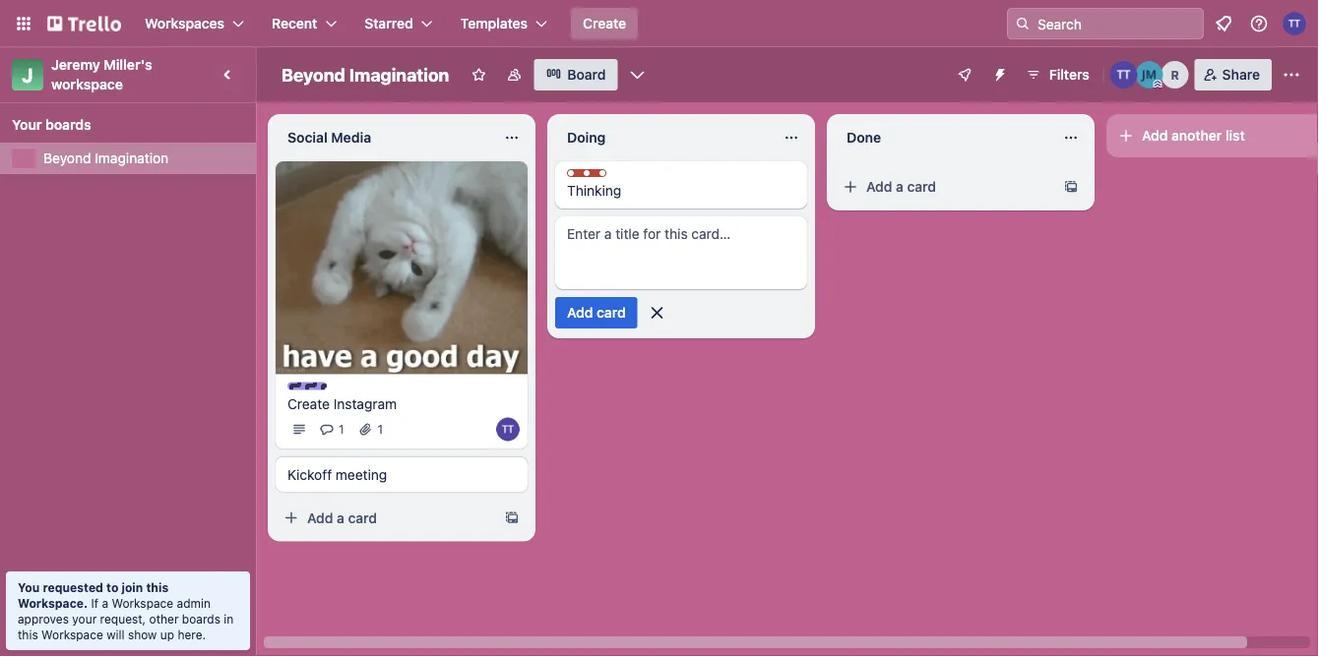 Task type: describe. For each thing, give the bounding box(es) containing it.
filters button
[[1020, 59, 1096, 91]]

Done text field
[[835, 122, 1052, 154]]

this inside you requested to join this workspace.
[[146, 581, 169, 595]]

thinking link
[[567, 181, 796, 201]]

media
[[331, 129, 371, 146]]

will
[[107, 628, 125, 642]]

back to home image
[[47, 8, 121, 39]]

create instagram
[[288, 396, 397, 412]]

add card
[[567, 305, 626, 321]]

Board name text field
[[272, 59, 459, 91]]

Enter a title for this card… text field
[[555, 217, 807, 289]]

jeremy
[[51, 57, 100, 73]]

r
[[1171, 68, 1179, 82]]

automation image
[[984, 59, 1012, 87]]

your
[[12, 117, 42, 133]]

create button
[[571, 8, 638, 39]]

this inside if a workspace admin approves your request, other boards in this workspace will show up here.
[[18, 628, 38, 642]]

color: bold red, title: "thoughts" element
[[567, 169, 641, 184]]

2 horizontal spatial terry turtle (terryturtle) image
[[1283, 12, 1307, 35]]

board link
[[534, 59, 618, 91]]

a for social media
[[337, 510, 345, 526]]

card inside add card button
[[597, 305, 626, 321]]

templates
[[461, 15, 528, 32]]

cancel image
[[648, 303, 667, 323]]

jeremy miller's workspace
[[51, 57, 156, 93]]

you
[[18, 581, 40, 595]]

2 1 from the left
[[378, 423, 383, 437]]

share button
[[1195, 59, 1272, 91]]

create for create
[[583, 15, 626, 32]]

add a card button for done
[[835, 171, 1056, 203]]

0 horizontal spatial terry turtle (terryturtle) image
[[496, 418, 520, 442]]

add a card for done
[[866, 179, 936, 195]]

workspace visible image
[[507, 67, 522, 83]]

beyond imagination link
[[43, 149, 244, 168]]

miller's
[[104, 57, 152, 73]]

other
[[149, 612, 179, 626]]

1 vertical spatial terry turtle (terryturtle) image
[[1110, 61, 1138, 89]]

0 horizontal spatial beyond
[[43, 150, 91, 166]]

add another list button
[[1107, 114, 1318, 158]]

primary element
[[0, 0, 1318, 47]]

imagination inside board name text box
[[349, 64, 449, 85]]

doing
[[567, 129, 606, 146]]

templates button
[[449, 8, 559, 39]]

0 horizontal spatial imagination
[[95, 150, 169, 166]]

rubyanndersson (rubyanndersson) image
[[1162, 61, 1189, 89]]

social media
[[288, 129, 371, 146]]

here.
[[178, 628, 206, 642]]

a inside if a workspace admin approves your request, other boards in this workspace will show up here.
[[102, 597, 108, 610]]

starred button
[[353, 8, 445, 39]]

create from template… image for done
[[1063, 179, 1079, 195]]

workspace navigation collapse icon image
[[215, 61, 242, 89]]

approves
[[18, 612, 69, 626]]

Doing text field
[[555, 122, 772, 154]]

add another list
[[1142, 128, 1245, 144]]

add a card for social media
[[307, 510, 377, 526]]

0 horizontal spatial workspace
[[41, 628, 103, 642]]

customize views image
[[628, 65, 648, 85]]



Task type: vqa. For each thing, say whether or not it's contained in the screenshot.
label on the right bottom
no



Task type: locate. For each thing, give the bounding box(es) containing it.
this
[[146, 581, 169, 595], [18, 628, 38, 642]]

add a card button for social media
[[276, 503, 496, 534]]

beyond down your boards
[[43, 150, 91, 166]]

1 horizontal spatial imagination
[[349, 64, 449, 85]]

a
[[896, 179, 904, 195], [337, 510, 345, 526], [102, 597, 108, 610]]

Search field
[[1031, 9, 1203, 38]]

r button
[[1162, 61, 1189, 89]]

jeremy miller (jeremymiller198) image
[[1136, 61, 1164, 89]]

1 horizontal spatial beyond imagination
[[282, 64, 449, 85]]

create instagram link
[[288, 394, 516, 414]]

this down approves
[[18, 628, 38, 642]]

beyond imagination inside board name text box
[[282, 64, 449, 85]]

your
[[72, 612, 97, 626]]

0 horizontal spatial a
[[102, 597, 108, 610]]

0 vertical spatial a
[[896, 179, 904, 195]]

0 horizontal spatial boards
[[45, 117, 91, 133]]

0 vertical spatial terry turtle (terryturtle) image
[[1283, 12, 1307, 35]]

kickoff meeting
[[288, 467, 387, 483]]

a right if
[[102, 597, 108, 610]]

board
[[568, 66, 606, 83]]

card for social media
[[348, 510, 377, 526]]

1
[[339, 423, 344, 437], [378, 423, 383, 437]]

card left cancel image
[[597, 305, 626, 321]]

beyond imagination down 'starred'
[[282, 64, 449, 85]]

show
[[128, 628, 157, 642]]

add a card button
[[835, 171, 1056, 203], [276, 503, 496, 534]]

2 vertical spatial card
[[348, 510, 377, 526]]

0 vertical spatial boards
[[45, 117, 91, 133]]

up
[[160, 628, 174, 642]]

workspace.
[[18, 597, 88, 610]]

terry turtle (terryturtle) image
[[1283, 12, 1307, 35], [1110, 61, 1138, 89], [496, 418, 520, 442]]

0 vertical spatial create
[[583, 15, 626, 32]]

card down the meeting
[[348, 510, 377, 526]]

request,
[[100, 612, 146, 626]]

1 vertical spatial this
[[18, 628, 38, 642]]

list
[[1226, 128, 1245, 144]]

0 horizontal spatial create from template… image
[[504, 510, 520, 526]]

add down kickoff
[[307, 510, 333, 526]]

create inside button
[[583, 15, 626, 32]]

another
[[1172, 128, 1222, 144]]

workspace
[[112, 597, 173, 610], [41, 628, 103, 642]]

0 vertical spatial create from template… image
[[1063, 179, 1079, 195]]

social
[[288, 129, 328, 146]]

2 horizontal spatial a
[[896, 179, 904, 195]]

meeting
[[336, 467, 387, 483]]

0 vertical spatial card
[[907, 179, 936, 195]]

add down done at the right top
[[866, 179, 893, 195]]

beyond inside board name text box
[[282, 64, 345, 85]]

2 vertical spatial a
[[102, 597, 108, 610]]

boards inside if a workspace admin approves your request, other boards in this workspace will show up here.
[[182, 612, 221, 626]]

recent button
[[260, 8, 349, 39]]

1 down instagram
[[378, 423, 383, 437]]

your boards with 1 items element
[[12, 113, 234, 137]]

1 horizontal spatial terry turtle (terryturtle) image
[[1110, 61, 1138, 89]]

1 vertical spatial add a card button
[[276, 503, 496, 534]]

add a card button down kickoff meeting link
[[276, 503, 496, 534]]

1 1 from the left
[[339, 423, 344, 437]]

1 vertical spatial a
[[337, 510, 345, 526]]

filters
[[1049, 66, 1090, 83]]

done
[[847, 129, 881, 146]]

card
[[907, 179, 936, 195], [597, 305, 626, 321], [348, 510, 377, 526]]

imagination down your boards with 1 items element
[[95, 150, 169, 166]]

open information menu image
[[1250, 14, 1269, 33]]

1 horizontal spatial boards
[[182, 612, 221, 626]]

thinking
[[567, 183, 622, 199]]

1 vertical spatial create from template… image
[[504, 510, 520, 526]]

a down done text box
[[896, 179, 904, 195]]

0 vertical spatial add a card button
[[835, 171, 1056, 203]]

thoughts
[[587, 170, 641, 184]]

add a card down kickoff meeting
[[307, 510, 377, 526]]

you requested to join this workspace.
[[18, 581, 169, 610]]

imagination down starred dropdown button
[[349, 64, 449, 85]]

add a card
[[866, 179, 936, 195], [307, 510, 377, 526]]

your boards
[[12, 117, 91, 133]]

0 horizontal spatial add a card button
[[276, 503, 496, 534]]

kickoff
[[288, 467, 332, 483]]

0 vertical spatial beyond imagination
[[282, 64, 449, 85]]

1 vertical spatial add a card
[[307, 510, 377, 526]]

create for create instagram
[[288, 396, 330, 412]]

0 vertical spatial this
[[146, 581, 169, 595]]

1 vertical spatial create
[[288, 396, 330, 412]]

1 horizontal spatial this
[[146, 581, 169, 595]]

1 horizontal spatial beyond
[[282, 64, 345, 85]]

1 vertical spatial beyond imagination
[[43, 150, 169, 166]]

in
[[224, 612, 234, 626]]

create from template… image
[[1063, 179, 1079, 195], [504, 510, 520, 526]]

0 horizontal spatial create
[[288, 396, 330, 412]]

create up board
[[583, 15, 626, 32]]

card down done text box
[[907, 179, 936, 195]]

workspaces button
[[133, 8, 256, 39]]

instagram
[[334, 396, 397, 412]]

0 horizontal spatial card
[[348, 510, 377, 526]]

0 notifications image
[[1212, 12, 1236, 35]]

1 horizontal spatial create from template… image
[[1063, 179, 1079, 195]]

beyond imagination inside beyond imagination link
[[43, 150, 169, 166]]

0 horizontal spatial this
[[18, 628, 38, 642]]

workspaces
[[145, 15, 225, 32]]

if
[[91, 597, 98, 610]]

1 vertical spatial imagination
[[95, 150, 169, 166]]

create
[[583, 15, 626, 32], [288, 396, 330, 412]]

Social Media text field
[[276, 122, 492, 154]]

recent
[[272, 15, 317, 32]]

if a workspace admin approves your request, other boards in this workspace will show up here.
[[18, 597, 234, 642]]

boards down admin
[[182, 612, 221, 626]]

boards right your
[[45, 117, 91, 133]]

0 vertical spatial workspace
[[112, 597, 173, 610]]

0 horizontal spatial beyond imagination
[[43, 150, 169, 166]]

starred
[[365, 15, 413, 32]]

1 vertical spatial card
[[597, 305, 626, 321]]

add left cancel image
[[567, 305, 593, 321]]

thoughts thinking
[[567, 170, 641, 199]]

1 horizontal spatial card
[[597, 305, 626, 321]]

1 down create instagram on the left bottom
[[339, 423, 344, 437]]

kickoff meeting link
[[288, 465, 516, 485]]

1 horizontal spatial 1
[[378, 423, 383, 437]]

2 horizontal spatial card
[[907, 179, 936, 195]]

add left another
[[1142, 128, 1168, 144]]

beyond imagination down your boards with 1 items element
[[43, 150, 169, 166]]

beyond
[[282, 64, 345, 85], [43, 150, 91, 166]]

boards
[[45, 117, 91, 133], [182, 612, 221, 626]]

this member is an admin of this board. image
[[1154, 80, 1163, 89]]

card for done
[[907, 179, 936, 195]]

add a card down done at the right top
[[866, 179, 936, 195]]

add card button
[[555, 297, 638, 329]]

j
[[22, 63, 33, 86]]

share
[[1223, 66, 1260, 83]]

1 horizontal spatial workspace
[[112, 597, 173, 610]]

power ups image
[[957, 67, 973, 83]]

0 vertical spatial beyond
[[282, 64, 345, 85]]

imagination
[[349, 64, 449, 85], [95, 150, 169, 166]]

a down kickoff meeting
[[337, 510, 345, 526]]

create down color: purple, title: none icon
[[288, 396, 330, 412]]

beyond down recent 'popup button'
[[282, 64, 345, 85]]

0 vertical spatial add a card
[[866, 179, 936, 195]]

add
[[1142, 128, 1168, 144], [866, 179, 893, 195], [567, 305, 593, 321], [307, 510, 333, 526]]

0 horizontal spatial add a card
[[307, 510, 377, 526]]

workspace
[[51, 76, 123, 93]]

to
[[106, 581, 119, 595]]

1 horizontal spatial add a card
[[866, 179, 936, 195]]

2 vertical spatial terry turtle (terryturtle) image
[[496, 418, 520, 442]]

a for done
[[896, 179, 904, 195]]

1 vertical spatial boards
[[182, 612, 221, 626]]

join
[[122, 581, 143, 595]]

workspace down your
[[41, 628, 103, 642]]

star or unstar board image
[[471, 67, 487, 83]]

search image
[[1015, 16, 1031, 32]]

admin
[[177, 597, 211, 610]]

show menu image
[[1282, 65, 1302, 85]]

requested
[[43, 581, 103, 595]]

1 horizontal spatial a
[[337, 510, 345, 526]]

0 vertical spatial imagination
[[349, 64, 449, 85]]

create from template… image for social media
[[504, 510, 520, 526]]

1 horizontal spatial create
[[583, 15, 626, 32]]

1 horizontal spatial add a card button
[[835, 171, 1056, 203]]

0 horizontal spatial 1
[[339, 423, 344, 437]]

color: purple, title: none image
[[288, 382, 327, 390]]

workspace down join
[[112, 597, 173, 610]]

add a card button down done text box
[[835, 171, 1056, 203]]

this right join
[[146, 581, 169, 595]]

1 vertical spatial workspace
[[41, 628, 103, 642]]

1 vertical spatial beyond
[[43, 150, 91, 166]]

beyond imagination
[[282, 64, 449, 85], [43, 150, 169, 166]]



